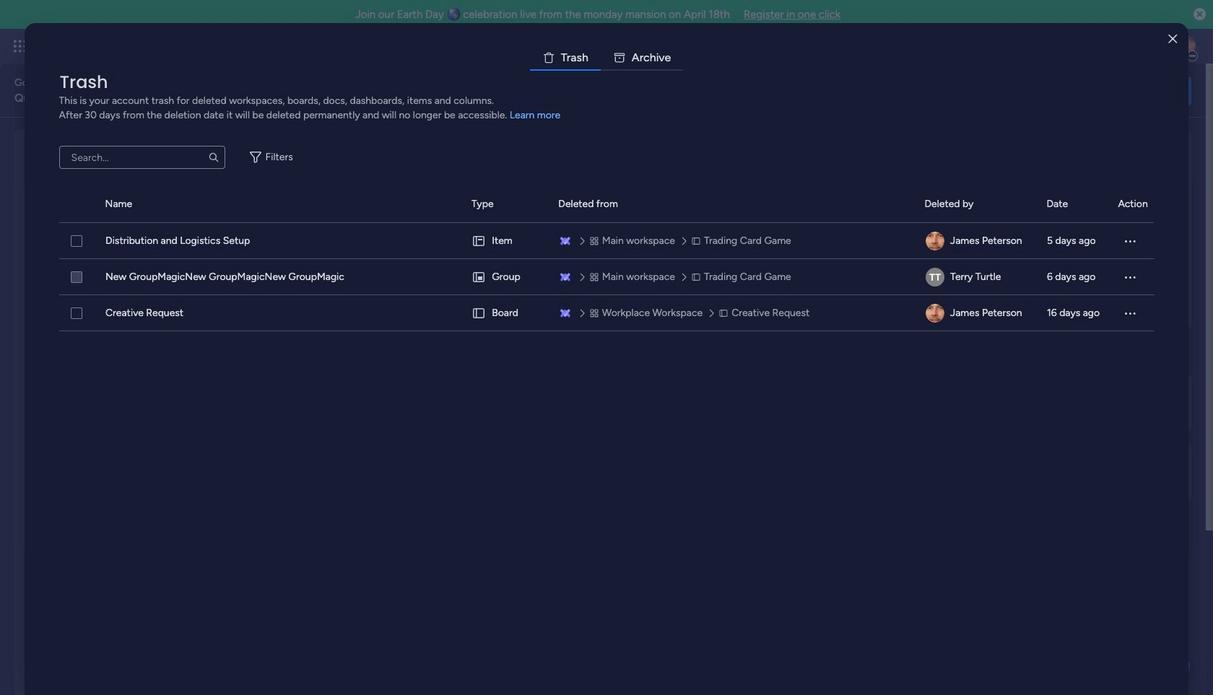Task type: vqa. For each thing, say whether or not it's contained in the screenshot.
Workspace options image
no



Task type: locate. For each thing, give the bounding box(es) containing it.
add to favorites image for 2nd public board icon from the right
[[451, 293, 465, 307]]

select product image
[[13, 39, 27, 53]]

7 column header from the left
[[1119, 186, 1155, 223]]

1 horizontal spatial public board image
[[500, 293, 516, 308]]

cell
[[472, 223, 541, 259], [925, 223, 1030, 259], [472, 259, 541, 295], [925, 259, 1030, 295], [472, 295, 541, 332], [925, 295, 1030, 332]]

row group
[[59, 186, 1155, 223]]

2 column header from the left
[[105, 186, 454, 223]]

add to favorites image for 2nd public board image from left
[[901, 293, 915, 307]]

component image
[[500, 315, 513, 328], [725, 315, 738, 328]]

0 vertical spatial menu image
[[1123, 270, 1138, 285]]

3 add to favorites image from the left
[[676, 293, 690, 307]]

public board image
[[50, 293, 66, 308], [725, 293, 741, 308]]

close image
[[1169, 34, 1178, 44]]

0 horizontal spatial james peterson image
[[926, 304, 945, 323]]

2 menu image from the top
[[1123, 306, 1138, 321]]

0 horizontal spatial component image
[[500, 315, 513, 328]]

0 horizontal spatial public board image
[[275, 293, 291, 308]]

add to favorites image
[[226, 293, 240, 307], [451, 293, 465, 307], [676, 293, 690, 307], [901, 293, 915, 307]]

1 row from the top
[[59, 223, 1155, 259]]

1 vertical spatial james peterson image
[[926, 304, 945, 323]]

row
[[59, 223, 1155, 259], [59, 259, 1155, 295], [59, 295, 1155, 332]]

menu image
[[1123, 270, 1138, 285], [1123, 306, 1138, 321]]

5 column header from the left
[[925, 186, 1030, 223]]

james peterson image
[[1173, 35, 1196, 58], [926, 304, 945, 323]]

help center element
[[975, 443, 1192, 501]]

column header
[[59, 186, 88, 223], [105, 186, 454, 223], [472, 186, 541, 223], [559, 186, 908, 223], [925, 186, 1030, 223], [1047, 186, 1101, 223], [1119, 186, 1155, 223]]

4 add to favorites image from the left
[[901, 293, 915, 307]]

1 horizontal spatial component image
[[725, 315, 738, 328]]

0 horizontal spatial public board image
[[50, 293, 66, 308]]

3 row from the top
[[59, 295, 1155, 332]]

1 vertical spatial menu image
[[1123, 306, 1138, 321]]

public board image
[[275, 293, 291, 308], [500, 293, 516, 308]]

search image
[[208, 152, 219, 163]]

1 horizontal spatial public board image
[[725, 293, 741, 308]]

1 column header from the left
[[59, 186, 88, 223]]

Search for items in the recycle bin search field
[[59, 146, 225, 169]]

table
[[59, 186, 1155, 673]]

quick search results list box
[[32, 164, 941, 355]]

1 add to favorites image from the left
[[226, 293, 240, 307]]

add to favorites image for first public board image
[[226, 293, 240, 307]]

james peterson image
[[926, 232, 945, 251]]

None search field
[[59, 146, 225, 169]]

0 vertical spatial james peterson image
[[1173, 35, 1196, 58]]

2 add to favorites image from the left
[[451, 293, 465, 307]]



Task type: describe. For each thing, give the bounding box(es) containing it.
3 column header from the left
[[472, 186, 541, 223]]

2 public board image from the left
[[725, 293, 741, 308]]

4 column header from the left
[[559, 186, 908, 223]]

getting started element
[[975, 374, 1192, 432]]

1 component image from the left
[[500, 315, 513, 328]]

menu image
[[1123, 234, 1138, 249]]

terry turtle image
[[926, 268, 945, 287]]

2 public board image from the left
[[500, 293, 516, 308]]

templates image image
[[988, 138, 1179, 238]]

1 menu image from the top
[[1123, 270, 1138, 285]]

1 public board image from the left
[[50, 293, 66, 308]]

6 column header from the left
[[1047, 186, 1101, 223]]

1 horizontal spatial james peterson image
[[1173, 35, 1196, 58]]

1 public board image from the left
[[275, 293, 291, 308]]

2 row from the top
[[59, 259, 1155, 295]]

2 component image from the left
[[725, 315, 738, 328]]

add to favorites image for second public board icon from left
[[676, 293, 690, 307]]

1 image
[[1000, 30, 1013, 46]]



